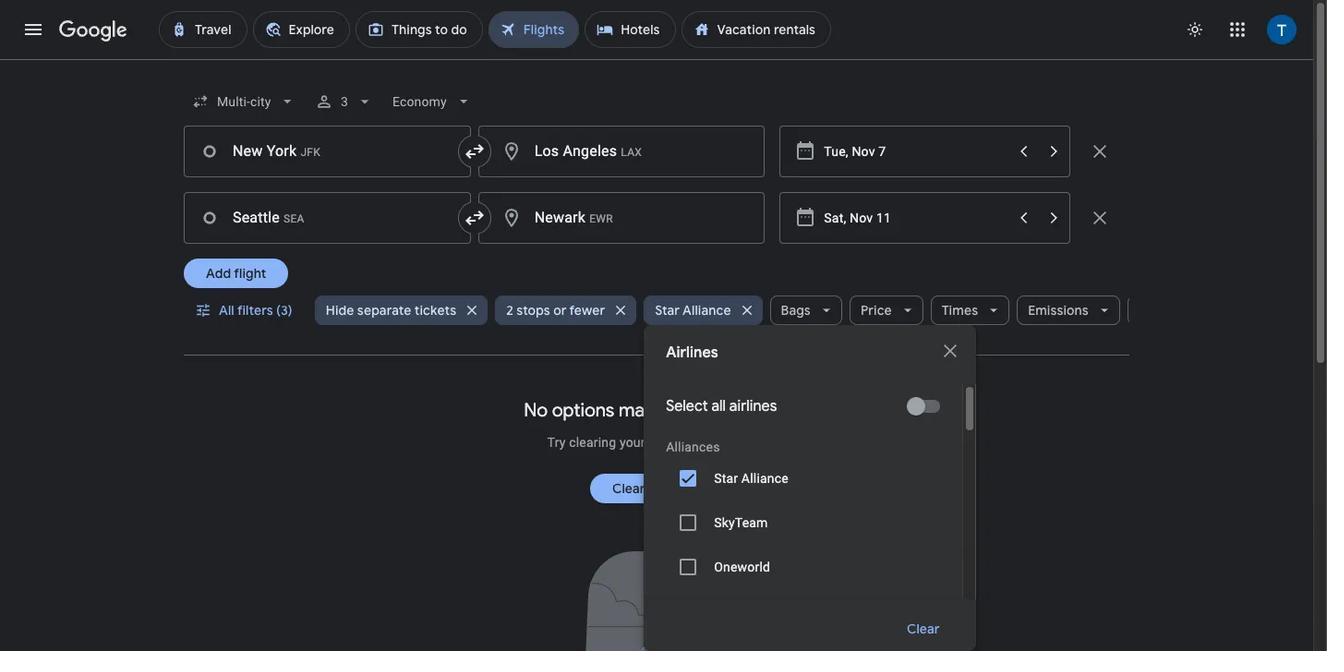 Task type: vqa. For each thing, say whether or not it's contained in the screenshot.
'Alliance' within Star Alliance popup button
yes



Task type: describe. For each thing, give the bounding box(es) containing it.
swap origin and destination. image
[[463, 207, 486, 229]]

tickets
[[415, 302, 456, 319]]

hide
[[326, 302, 354, 319]]

to
[[686, 435, 698, 450]]

remove flight from new york to los angeles on tue, nov 7 image
[[1089, 140, 1111, 163]]

skyteam
[[714, 515, 768, 530]]

airlines
[[730, 397, 777, 416]]

remove flight from seattle to newark on sat, nov 11 image
[[1089, 207, 1111, 229]]

separate
[[357, 302, 411, 319]]

times
[[942, 302, 978, 319]]

Departure text field
[[824, 127, 1008, 176]]

clear all filters
[[613, 480, 701, 497]]

select all airlines
[[666, 397, 777, 416]]

1 horizontal spatial your
[[701, 399, 739, 422]]

3 button
[[308, 79, 382, 124]]

star alliance button
[[644, 288, 763, 333]]

connecting airports, not selected image
[[1128, 288, 1294, 333]]

loading results progress bar
[[0, 59, 1313, 63]]

filters left to
[[649, 435, 683, 450]]

emissions button
[[1017, 288, 1120, 333]]

stops
[[517, 302, 550, 319]]

airlines
[[666, 344, 718, 362]]

all
[[219, 302, 234, 319]]

alliances
[[666, 440, 720, 454]]

price
[[861, 302, 892, 319]]

or
[[553, 302, 567, 319]]

clear for clear
[[907, 621, 940, 637]]

close dialog image
[[940, 340, 962, 362]]

flight
[[234, 265, 266, 282]]

Departure text field
[[824, 193, 1008, 243]]

star alliance inside popup button
[[655, 302, 731, 319]]

clear all filters button
[[590, 466, 723, 511]]

1 vertical spatial alliance
[[742, 471, 789, 486]]

matching
[[619, 399, 697, 422]]

star inside popup button
[[655, 302, 680, 319]]

try
[[547, 435, 566, 450]]

main menu image
[[22, 18, 44, 41]]

select
[[666, 397, 708, 416]]

none search field containing airlines
[[184, 79, 1294, 651]]

no options matching your filters
[[524, 399, 789, 422]]

price button
[[850, 288, 923, 333]]

alliance inside popup button
[[683, 302, 731, 319]]

bags button
[[770, 288, 842, 333]]

see
[[702, 435, 722, 450]]



Task type: locate. For each thing, give the bounding box(es) containing it.
clear inside 'button'
[[907, 621, 940, 637]]

your
[[701, 399, 739, 422], [620, 435, 645, 450]]

results
[[726, 435, 766, 450]]

all
[[712, 397, 726, 416], [649, 480, 662, 497]]

clear
[[613, 480, 645, 497], [907, 621, 940, 637]]

3
[[341, 94, 349, 109]]

hide separate tickets
[[326, 302, 456, 319]]

alliance
[[683, 302, 731, 319], [742, 471, 789, 486]]

0 horizontal spatial clear
[[613, 480, 645, 497]]

all inside button
[[649, 480, 662, 497]]

filters down alliances
[[665, 480, 701, 497]]

add
[[206, 265, 231, 282]]

no
[[524, 399, 548, 422]]

1 vertical spatial clear
[[907, 621, 940, 637]]

filters right the all
[[237, 302, 273, 319]]

2
[[506, 302, 514, 319]]

clearing
[[569, 435, 616, 450]]

1 horizontal spatial clear
[[907, 621, 940, 637]]

star down see
[[714, 471, 738, 486]]

all for filters
[[649, 480, 662, 497]]

all filters (3)
[[219, 302, 293, 319]]

emissions
[[1028, 302, 1089, 319]]

star alliance
[[655, 302, 731, 319], [714, 471, 789, 486]]

filters inside clear all filters button
[[665, 480, 701, 497]]

None text field
[[184, 126, 471, 177]]

filters up results
[[742, 399, 789, 422]]

1 horizontal spatial star
[[714, 471, 738, 486]]

all for airlines
[[712, 397, 726, 416]]

try clearing your filters to see results
[[547, 435, 766, 450]]

1 vertical spatial star
[[714, 471, 738, 486]]

None text field
[[478, 126, 765, 177], [184, 192, 471, 244], [478, 192, 765, 244], [478, 126, 765, 177], [184, 192, 471, 244], [478, 192, 765, 244]]

bags
[[781, 302, 811, 319]]

star alliance down results
[[714, 471, 789, 486]]

all right select
[[712, 397, 726, 416]]

hide separate tickets button
[[315, 288, 488, 333]]

add flight button
[[184, 259, 288, 288]]

oneworld
[[714, 560, 770, 575]]

2 stops or fewer
[[506, 302, 605, 319]]

2 stops or fewer button
[[495, 288, 637, 333]]

0 horizontal spatial your
[[620, 435, 645, 450]]

alliance up airlines
[[683, 302, 731, 319]]

filters inside all filters (3) button
[[237, 302, 273, 319]]

1 vertical spatial all
[[649, 480, 662, 497]]

star
[[655, 302, 680, 319], [714, 471, 738, 486]]

1 vertical spatial your
[[620, 435, 645, 450]]

1 horizontal spatial all
[[712, 397, 726, 416]]

0 horizontal spatial all
[[649, 480, 662, 497]]

all filters (3) button
[[184, 288, 307, 333]]

clear button
[[884, 607, 962, 651]]

times button
[[931, 288, 1010, 333]]

star up airlines
[[655, 302, 680, 319]]

clear for clear all filters
[[613, 480, 645, 497]]

None search field
[[184, 79, 1294, 651]]

your up see
[[701, 399, 739, 422]]

your right clearing at left bottom
[[620, 435, 645, 450]]

0 horizontal spatial alliance
[[683, 302, 731, 319]]

alliance down results
[[742, 471, 789, 486]]

0 vertical spatial star
[[655, 302, 680, 319]]

0 horizontal spatial star
[[655, 302, 680, 319]]

0 vertical spatial clear
[[613, 480, 645, 497]]

(3)
[[276, 302, 293, 319]]

fewer
[[570, 302, 605, 319]]

1 vertical spatial star alliance
[[714, 471, 789, 486]]

options
[[552, 399, 615, 422]]

None field
[[184, 85, 304, 118], [386, 85, 480, 118], [184, 85, 304, 118], [386, 85, 480, 118]]

swap origin and destination. image
[[463, 140, 486, 163]]

star alliance up airlines
[[655, 302, 731, 319]]

0 vertical spatial alliance
[[683, 302, 731, 319]]

1 horizontal spatial alliance
[[742, 471, 789, 486]]

0 vertical spatial all
[[712, 397, 726, 416]]

all down try clearing your filters to see results
[[649, 480, 662, 497]]

filters
[[237, 302, 273, 319], [742, 399, 789, 422], [649, 435, 683, 450], [665, 480, 701, 497]]

clear inside button
[[613, 480, 645, 497]]

change appearance image
[[1173, 7, 1217, 52]]

add flight
[[206, 265, 266, 282]]

0 vertical spatial your
[[701, 399, 739, 422]]

0 vertical spatial star alliance
[[655, 302, 731, 319]]



